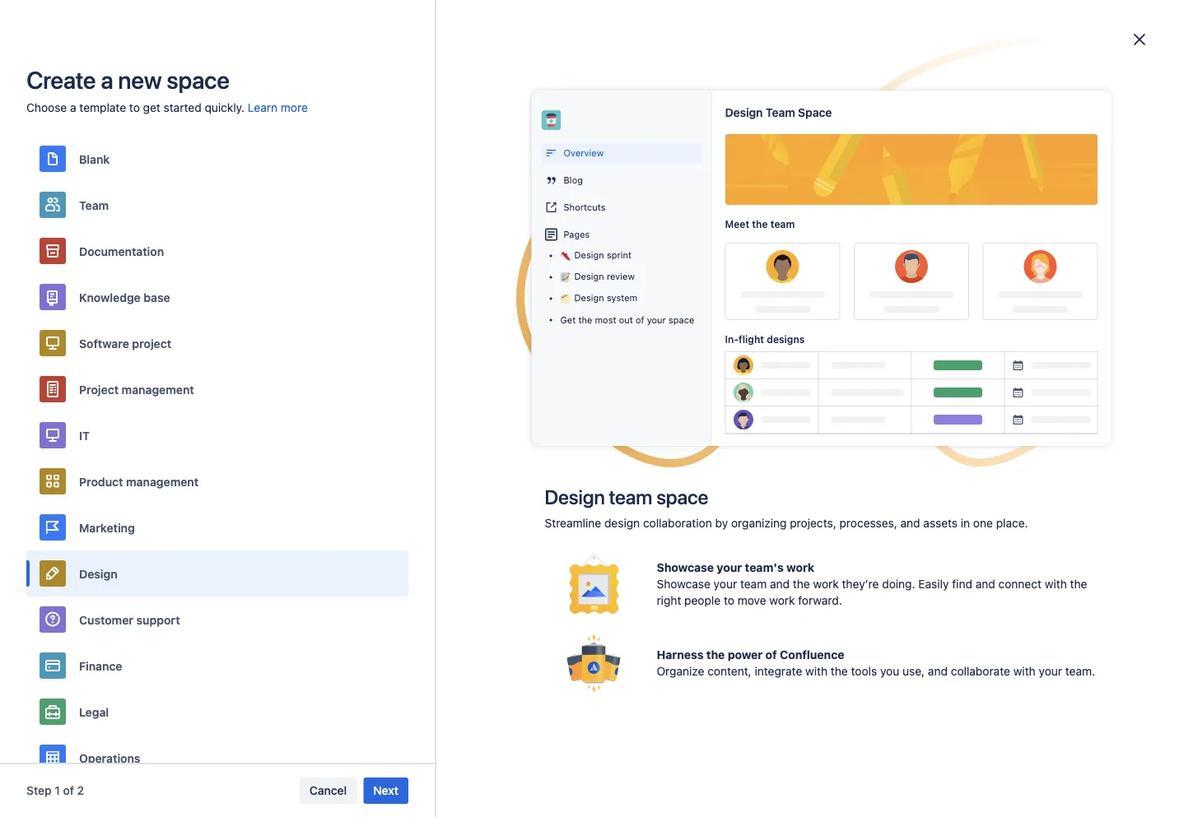 Task type: vqa. For each thing, say whether or not it's contained in the screenshot.
harness
yes



Task type: describe. For each thing, give the bounding box(es) containing it.
project management
[[79, 383, 194, 396]]

organizing
[[731, 517, 787, 530]]

next
[[373, 784, 399, 798]]

design for team
[[545, 486, 605, 509]]

harness
[[657, 649, 704, 662]]

sit
[[648, 408, 664, 424]]

finance button
[[26, 643, 409, 689]]

meet
[[725, 218, 750, 230]]

learn more link
[[248, 100, 308, 116]]

1 horizontal spatial with
[[1014, 665, 1036, 679]]

create a new space choose a template to get started quickly. learn more
[[26, 66, 308, 114]]

design inside design button
[[79, 567, 117, 581]]

close image
[[1130, 30, 1150, 49]]

starred link
[[26, 132, 224, 161]]

and down team's
[[770, 578, 790, 591]]

product management
[[79, 475, 199, 489]]

2
[[77, 784, 84, 798]]

1 vertical spatial work
[[813, 578, 839, 591]]

harness the power of confluence organize content, integrate with the tools you use, and collaborate with your team.
[[657, 649, 1096, 679]]

recent link
[[26, 102, 224, 132]]

people
[[685, 594, 721, 608]]

blog
[[564, 175, 583, 185]]

the left the tools
[[831, 665, 848, 679]]

designs
[[767, 334, 805, 345]]

cancel
[[310, 784, 347, 798]]

team inside showcase your team's work showcase your team and the work they're doing. easily find and connect with the right people to move work forward.
[[740, 578, 767, 591]]

design button
[[26, 551, 409, 597]]

my first space link
[[26, 303, 224, 333]]

your left team's
[[717, 561, 742, 575]]

assigned to me
[[258, 109, 343, 123]]

back
[[668, 408, 697, 424]]

your right out
[[647, 315, 666, 326]]

the right connect
[[1070, 578, 1088, 591]]

assets
[[924, 517, 958, 530]]

find
[[952, 578, 973, 591]]

spaces
[[36, 252, 73, 262]]

your up people on the right bottom
[[714, 578, 737, 591]]

my
[[63, 311, 79, 325]]

assigned
[[258, 109, 307, 123]]

use,
[[903, 665, 925, 679]]

your inside harness the power of confluence organize content, integrate with the tools you use, and collaborate with your team.
[[1039, 665, 1062, 679]]

product management button
[[26, 459, 409, 505]]

the right meet
[[752, 218, 768, 230]]

0
[[104, 200, 110, 212]]

the up "content,"
[[707, 649, 725, 662]]

streamline
[[545, 517, 601, 530]]

space inside create a new space choose a template to get started quickly. learn more
[[167, 66, 229, 94]]

flight
[[739, 334, 764, 345]]

template
[[79, 101, 126, 114]]

the up forward.
[[793, 578, 810, 591]]

design team space streamline design collaboration by organizing projects, processes, and assets in one place.
[[545, 486, 1028, 530]]

of inside harness the power of confluence organize content, integrate with the tools you use, and collaborate with your team.
[[766, 649, 777, 662]]

and inside harness the power of confluence organize content, integrate with the tools you use, and collaborate with your team.
[[928, 665, 948, 679]]

project management button
[[26, 367, 409, 413]]

review
[[607, 271, 635, 282]]

sit back and relax
[[648, 408, 755, 424]]

meet the team
[[725, 218, 795, 230]]

started
[[164, 101, 202, 114]]

it
[[79, 429, 90, 442]]

project
[[79, 383, 119, 396]]

created by me
[[372, 109, 453, 123]]

overview inside 'create a new space' dialog
[[564, 148, 604, 158]]

finance
[[79, 660, 122, 673]]

assigned to me button
[[250, 103, 358, 129]]

to right assigned
[[760, 439, 771, 452]]

pages
[[564, 229, 590, 240]]

management for product management
[[126, 475, 199, 489]]

right
[[657, 594, 681, 608]]

giulia masi link
[[26, 273, 224, 303]]

created by me button
[[365, 103, 474, 129]]

:pencil: image
[[560, 273, 570, 283]]

design review
[[574, 271, 635, 282]]

legal
[[79, 706, 109, 719]]

one
[[973, 517, 993, 530]]

by inside design team space streamline design collaboration by organizing projects, processes, and assets in one place.
[[715, 517, 728, 530]]

:dividers: image
[[560, 294, 570, 304]]

the right get
[[578, 315, 592, 326]]

quickly.
[[205, 101, 245, 114]]

support
[[136, 613, 180, 627]]

0 vertical spatial overview
[[63, 80, 112, 94]]

relax
[[726, 408, 755, 424]]

team inside design team space streamline design collaboration by organizing projects, processes, and assets in one place.
[[609, 486, 652, 509]]

system
[[607, 293, 638, 304]]

sprint
[[607, 250, 632, 261]]

group containing overview
[[26, 72, 224, 221]]

most
[[595, 315, 616, 326]]

space inside design team space streamline design collaboration by organizing projects, processes, and assets in one place.
[[657, 486, 708, 509]]

design
[[605, 517, 640, 530]]

2 vertical spatial of
[[63, 784, 74, 798]]

marketing
[[79, 521, 135, 535]]

overview link
[[26, 72, 224, 102]]

me for by
[[434, 109, 450, 123]]

forward.
[[798, 594, 842, 608]]

in-flight designs
[[725, 334, 805, 345]]

and inside design team space streamline design collaboration by organizing projects, processes, and assets in one place.
[[901, 517, 921, 530]]

0 horizontal spatial with
[[806, 665, 828, 679]]

cancel button
[[300, 778, 357, 805]]

and right find
[[976, 578, 996, 591]]

documentation button
[[26, 228, 409, 274]]

you
[[611, 439, 630, 452]]

team button
[[26, 182, 409, 228]]

design sprint
[[574, 250, 632, 261]]

created
[[372, 109, 415, 123]]

you inside harness the power of confluence organize content, integrate with the tools you use, and collaborate with your team.
[[880, 665, 900, 679]]

my first space
[[63, 311, 138, 325]]

0 vertical spatial a
[[101, 66, 113, 94]]

me for to
[[324, 109, 340, 123]]



Task type: locate. For each thing, give the bounding box(es) containing it.
group
[[26, 72, 224, 221]]

design for review
[[574, 271, 604, 282]]

confluence
[[780, 649, 845, 662]]

connect
[[999, 578, 1042, 591]]

me right more
[[324, 109, 340, 123]]

management down project
[[122, 383, 194, 396]]

in
[[961, 517, 970, 530]]

team down drafts
[[79, 198, 109, 212]]

space
[[798, 105, 832, 119]]

design left space
[[725, 105, 763, 119]]

design for sprint
[[574, 250, 604, 261]]

work right team's
[[787, 561, 815, 575]]

design team space
[[725, 105, 832, 119]]

you
[[774, 439, 793, 452], [880, 665, 900, 679]]

tasks
[[63, 199, 93, 212]]

management right 'product'
[[126, 475, 199, 489]]

doing.
[[882, 578, 916, 591]]

space up the started
[[167, 66, 229, 94]]

collaboration
[[643, 517, 712, 530]]

have
[[633, 439, 658, 452]]

they're
[[842, 578, 879, 591]]

:dividers: image
[[560, 294, 570, 304]]

1 horizontal spatial team
[[740, 578, 767, 591]]

2 horizontal spatial team
[[771, 218, 795, 230]]

space
[[167, 66, 229, 94], [106, 311, 138, 325], [669, 315, 695, 326], [657, 486, 708, 509]]

software
[[79, 337, 129, 350]]

create a new space dialog
[[0, 0, 1179, 818]]

you have no tasks assigned to you
[[611, 439, 793, 452]]

1 vertical spatial team
[[79, 198, 109, 212]]

to inside create a new space choose a template to get started quickly. learn more
[[129, 101, 140, 114]]

:athletic_shoe: image
[[560, 251, 570, 261]]

1 vertical spatial by
[[715, 517, 728, 530]]

product
[[79, 475, 123, 489]]

me right created
[[434, 109, 450, 123]]

team.
[[1066, 665, 1096, 679]]

place.
[[996, 517, 1028, 530]]

more
[[281, 101, 308, 114]]

with down confluence
[[806, 665, 828, 679]]

of right out
[[636, 315, 644, 326]]

with right connect
[[1045, 578, 1067, 591]]

overview up 'template'
[[63, 80, 112, 94]]

design for team
[[725, 105, 763, 119]]

to left move
[[724, 594, 735, 608]]

overview up blog on the left top of page
[[564, 148, 604, 158]]

0 vertical spatial team
[[766, 105, 795, 119]]

0 vertical spatial of
[[636, 315, 644, 326]]

to right more
[[310, 109, 320, 123]]

2 vertical spatial team
[[740, 578, 767, 591]]

to inside button
[[310, 109, 320, 123]]

banner
[[0, 0, 1179, 46]]

0 vertical spatial work
[[787, 561, 815, 575]]

get
[[143, 101, 160, 114]]

by left "organizing"
[[715, 517, 728, 530]]

1 vertical spatial team
[[609, 486, 652, 509]]

team up move
[[740, 578, 767, 591]]

software project
[[79, 337, 171, 350]]

create
[[26, 66, 96, 94]]

of right 1
[[63, 784, 74, 798]]

by
[[418, 109, 431, 123], [715, 517, 728, 530]]

and left assets
[[901, 517, 921, 530]]

1 vertical spatial a
[[70, 101, 76, 114]]

and left relax
[[700, 408, 723, 424]]

projects,
[[790, 517, 837, 530]]

giulia masi
[[63, 281, 120, 295]]

management inside button
[[126, 475, 199, 489]]

and right use,
[[928, 665, 948, 679]]

content,
[[708, 665, 752, 679]]

design right :athletic_shoe: image
[[574, 250, 604, 261]]

operations button
[[26, 735, 409, 782]]

2 showcase from the top
[[657, 578, 711, 591]]

0 horizontal spatial overview
[[63, 80, 112, 94]]

design right :dividers: icon
[[574, 293, 604, 304]]

0 vertical spatial team
[[771, 218, 795, 230]]

management for project management
[[122, 383, 194, 396]]

you right assigned
[[774, 439, 793, 452]]

space up collaboration
[[657, 486, 708, 509]]

base
[[144, 291, 170, 304]]

shortcuts
[[564, 202, 606, 213]]

1 vertical spatial management
[[126, 475, 199, 489]]

design up the customer
[[79, 567, 117, 581]]

1 horizontal spatial team
[[766, 105, 795, 119]]

integrate
[[755, 665, 802, 679]]

design system
[[574, 293, 638, 304]]

management inside button
[[122, 383, 194, 396]]

your
[[647, 315, 666, 326], [717, 561, 742, 575], [714, 578, 737, 591], [1039, 665, 1062, 679]]

design right :pencil: icon
[[574, 271, 604, 282]]

0 vertical spatial showcase
[[657, 561, 714, 575]]

next button
[[363, 778, 409, 805]]

software project button
[[26, 320, 409, 367]]

knowledge
[[79, 291, 141, 304]]

me
[[324, 109, 340, 123], [434, 109, 450, 123]]

space down knowledge base
[[106, 311, 138, 325]]

project
[[132, 337, 171, 350]]

2 me from the left
[[434, 109, 450, 123]]

1 horizontal spatial a
[[101, 66, 113, 94]]

to
[[129, 101, 140, 114], [310, 109, 320, 123], [760, 439, 771, 452], [724, 594, 735, 608]]

with right collaborate
[[1014, 665, 1036, 679]]

1 horizontal spatial by
[[715, 517, 728, 530]]

to left get
[[129, 101, 140, 114]]

get the most out of your space
[[560, 315, 695, 326]]

1 horizontal spatial me
[[434, 109, 450, 123]]

to inside showcase your team's work showcase your team and the work they're doing. easily find and connect with the right people to move work forward.
[[724, 594, 735, 608]]

1 vertical spatial showcase
[[657, 578, 711, 591]]

tools
[[851, 665, 877, 679]]

0 vertical spatial management
[[122, 383, 194, 396]]

work right move
[[770, 594, 795, 608]]

design inside design team space streamline design collaboration by organizing projects, processes, and assets in one place.
[[545, 486, 605, 509]]

team left space
[[766, 105, 795, 119]]

assigned
[[709, 439, 757, 452]]

team up design
[[609, 486, 652, 509]]

0 horizontal spatial a
[[70, 101, 76, 114]]

knowledge base button
[[26, 274, 409, 320]]

drafts link
[[26, 161, 224, 191]]

drafts
[[63, 169, 95, 183]]

by right created
[[418, 109, 431, 123]]

showcase
[[657, 561, 714, 575], [657, 578, 711, 591]]

1 me from the left
[[324, 109, 340, 123]]

team right meet
[[771, 218, 795, 230]]

in-
[[725, 334, 739, 345]]

starred
[[63, 140, 102, 153]]

the
[[752, 218, 768, 230], [578, 315, 592, 326], [793, 578, 810, 591], [1070, 578, 1088, 591], [707, 649, 725, 662], [831, 665, 848, 679]]

0 horizontal spatial team
[[609, 486, 652, 509]]

design up streamline
[[545, 486, 605, 509]]

Search field
[[866, 9, 1031, 36]]

step 1 of 2
[[26, 784, 84, 798]]

of up integrate
[[766, 649, 777, 662]]

space right out
[[669, 315, 695, 326]]

2 vertical spatial work
[[770, 594, 795, 608]]

0 vertical spatial you
[[774, 439, 793, 452]]

0 vertical spatial by
[[418, 109, 431, 123]]

blank
[[79, 152, 110, 166]]

:athletic_shoe: image
[[560, 251, 570, 261]]

easily
[[919, 578, 949, 591]]

a up 'template'
[[101, 66, 113, 94]]

1 vertical spatial you
[[880, 665, 900, 679]]

marketing button
[[26, 505, 409, 551]]

by inside button
[[418, 109, 431, 123]]

your left team.
[[1039, 665, 1062, 679]]

design for system
[[574, 293, 604, 304]]

documentation
[[79, 244, 164, 258]]

0 horizontal spatial of
[[63, 784, 74, 798]]

organize
[[657, 665, 705, 679]]

1 vertical spatial overview
[[564, 148, 604, 158]]

1 vertical spatial of
[[766, 649, 777, 662]]

learn
[[248, 101, 278, 114]]

2 horizontal spatial with
[[1045, 578, 1067, 591]]

1 showcase from the top
[[657, 561, 714, 575]]

legal button
[[26, 689, 409, 735]]

0 horizontal spatial me
[[324, 109, 340, 123]]

team inside button
[[79, 198, 109, 212]]

move
[[738, 594, 766, 608]]

tab list containing assigned to me
[[231, 103, 474, 129]]

0 horizontal spatial you
[[774, 439, 793, 452]]

masi
[[95, 281, 120, 295]]

out
[[619, 315, 633, 326]]

you left use,
[[880, 665, 900, 679]]

1 horizontal spatial you
[[880, 665, 900, 679]]

1 horizontal spatial of
[[636, 315, 644, 326]]

work
[[787, 561, 815, 575], [813, 578, 839, 591], [770, 594, 795, 608]]

0 horizontal spatial team
[[79, 198, 109, 212]]

first
[[82, 311, 103, 325]]

blank button
[[26, 136, 409, 182]]

and
[[700, 408, 723, 424], [901, 517, 921, 530], [770, 578, 790, 591], [976, 578, 996, 591], [928, 665, 948, 679]]

:pencil: image
[[560, 273, 570, 283]]

with inside showcase your team's work showcase your team and the work they're doing. easily find and connect with the right people to move work forward.
[[1045, 578, 1067, 591]]

2 horizontal spatial of
[[766, 649, 777, 662]]

0 horizontal spatial by
[[418, 109, 431, 123]]

tab list
[[231, 103, 474, 129]]

a right choose
[[70, 101, 76, 114]]

1 horizontal spatial overview
[[564, 148, 604, 158]]

work up forward.
[[813, 578, 839, 591]]

customer support
[[79, 613, 180, 627]]



